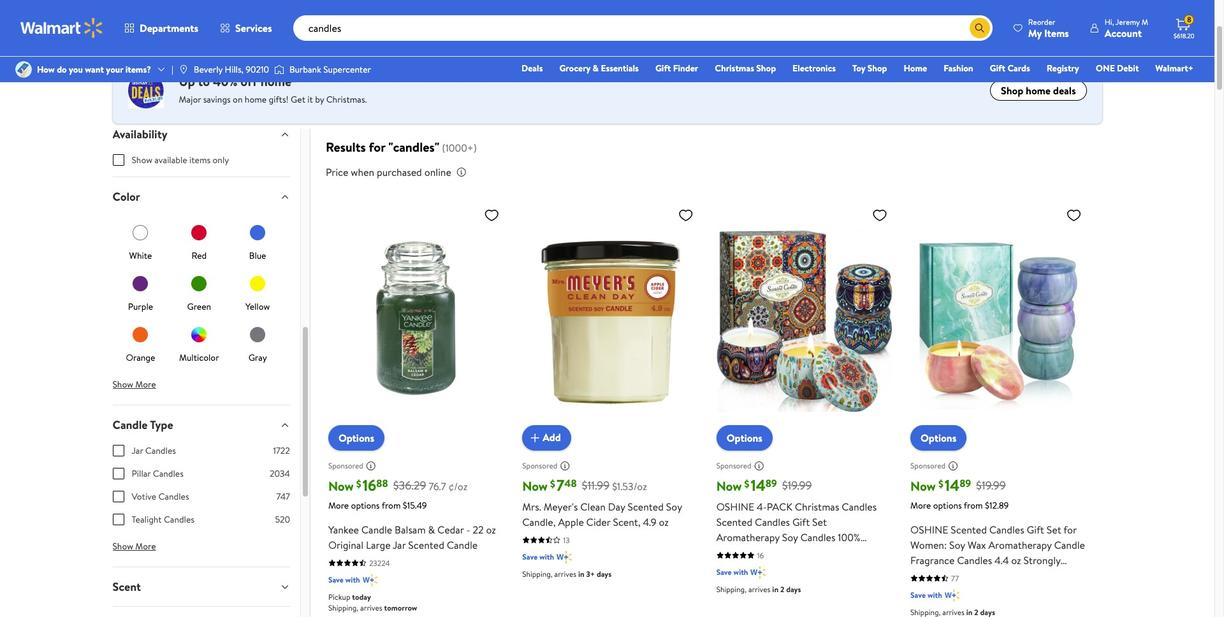 Task type: describe. For each thing, give the bounding box(es) containing it.
votive for votive candles
[[973, 0, 1001, 10]]

when
[[351, 165, 374, 179]]

-
[[466, 523, 470, 537]]

finder
[[673, 62, 698, 75]]

jar inside yankee candle balsam & cedar - 22 oz original large jar scented candle
[[393, 538, 406, 552]]

savings
[[203, 93, 231, 106]]

now for now $ 16 88 $36.29 76.7 ¢/oz more options from $15.49
[[328, 477, 354, 495]]

mother's inside the now $ 14 89 $19.99 oshine 4-pack christmas candles scented candles gift set aromatherapy soy candles 100% natural soy 4.4 oz strongly fragrance stress relief for mother's day,valentine's day,birthday,anniversary
[[789, 561, 828, 575]]

availability tab
[[102, 115, 300, 154]]

yellow button
[[245, 272, 270, 313]]

save down the candle,
[[522, 551, 538, 562]]

days for 14
[[786, 584, 801, 595]]

you
[[69, 63, 83, 76]]

options link for 16
[[328, 425, 385, 451]]

more down orange
[[135, 378, 156, 391]]

deals
[[522, 62, 543, 75]]

walmart+
[[1156, 62, 1194, 75]]

& inside grocery & essentials link
[[593, 62, 599, 75]]

toy shop
[[852, 62, 887, 75]]

gift left finder
[[655, 62, 671, 75]]

candles for christmas
[[282, 6, 315, 20]]

$ for now $ 14 89 $19.99 oshine 4-pack christmas candles scented candles gift set aromatherapy soy candles 100% natural soy 4.4 oz strongly fragrance stress relief for mother's day,valentine's day,birthday,anniversary
[[744, 477, 749, 491]]

$1.53/oz
[[612, 479, 647, 493]]

today
[[352, 591, 371, 602]]

meyer's
[[544, 500, 578, 514]]

add to favorites list, oshine 4-pack christmas candles scented candles gift set aromatherapy soy candles 100% natural soy 4.4 oz strongly fragrance stress relief for mother's day,valentine's day,birthday,anniversary image
[[872, 207, 888, 223]]

price when purchased online
[[326, 165, 451, 179]]

christmas inside oshine scented candles gift set for women: soy wax aromatherapy candle fragrance candles 4.4 oz strongly fragrance essential oils for stress relief halloween christmas birthday mother's day
[[987, 584, 1032, 598]]

Show available items only checkbox
[[113, 154, 124, 166]]

off
[[241, 73, 257, 90]]

ad disclaimer and feedback image for mrs. meyer's clean day scented soy candle, apple cider scent, 4.9 oz
[[560, 461, 570, 471]]

options for 16
[[338, 431, 374, 445]]

gifts!
[[269, 93, 289, 106]]

add to favorites list, oshine scented candles gift set for women: soy wax aromatherapy candle fragrance candles 4.4 oz strongly fragrance essential oils for stress relief halloween christmas birthday mother's day image
[[1066, 207, 1082, 223]]

one debit link
[[1090, 61, 1145, 75]]

0 vertical spatial show
[[132, 154, 152, 166]]

show more button for candle type
[[102, 536, 166, 557]]

grocery
[[559, 62, 591, 75]]

departments
[[140, 21, 198, 35]]

now for now $ 14 89 $19.99 more options from $12.89
[[911, 477, 936, 495]]

orange button
[[126, 323, 155, 364]]

now $ 16 88 $36.29 76.7 ¢/oz more options from $15.49
[[328, 474, 468, 512]]

88
[[376, 476, 388, 490]]

account
[[1105, 26, 1142, 40]]

birthday
[[1034, 584, 1071, 598]]

ad disclaimer and feedback image for more options from $12.89
[[948, 461, 958, 471]]

save down natural
[[716, 567, 732, 577]]

christmas shop link
[[709, 61, 782, 75]]

jar candles
[[132, 444, 176, 457]]

add to favorites list, mrs. meyer's clean day scented soy candle, apple cider scent, 4.9 oz image
[[678, 207, 694, 223]]

1 horizontal spatial walmart plus image
[[945, 589, 960, 602]]

day,valentine's
[[716, 576, 783, 590]]

flameless
[[889, 0, 932, 10]]

now for now $ 14 89 $19.99 oshine 4-pack christmas candles scented candles gift set aromatherapy soy candles 100% natural soy 4.4 oz strongly fragrance stress relief for mother's day,valentine's day,birthday,anniversary
[[716, 477, 742, 495]]

scented inside oshine scented candles gift set for women: soy wax aromatherapy candle fragrance candles 4.4 oz strongly fragrance essential oils for stress relief halloween christmas birthday mother's day
[[951, 523, 987, 537]]

candles down the votive candles
[[164, 513, 194, 526]]

more inside now $ 14 89 $19.99 more options from $12.89
[[911, 499, 931, 512]]

$12.89
[[985, 499, 1009, 512]]

now $ 14 89 $19.99 more options from $12.89
[[911, 474, 1009, 512]]

oshine scented candles gift set for women: soy wax aromatherapy candle fragrance candles 4.4 oz strongly fragrance essential oils for stress relief halloween christmas birthday mother's day
[[911, 523, 1085, 613]]

green
[[187, 300, 211, 313]]

1722
[[273, 444, 290, 457]]

deals link
[[516, 61, 549, 75]]

89 for now $ 14 89 $19.99 more options from $12.89
[[960, 476, 971, 490]]

40%
[[213, 73, 238, 90]]

votive candles
[[132, 490, 189, 503]]

home up gifts!
[[261, 73, 292, 90]]

options inside now $ 16 88 $36.29 76.7 ¢/oz more options from $15.49
[[351, 499, 380, 512]]

options link for 14
[[911, 425, 967, 451]]

arrives inside pickup today shipping, arrives tomorrow
[[360, 602, 382, 613]]

set inside oshine scented candles gift set for women: soy wax aromatherapy candle fragrance candles 4.4 oz strongly fragrance essential oils for stress relief halloween christmas birthday mother's day
[[1047, 523, 1061, 537]]

pack
[[767, 500, 793, 514]]

90210
[[246, 63, 269, 76]]

4.4 inside the now $ 14 89 $19.99 oshine 4-pack christmas candles scented candles gift set aromatherapy soy candles 100% natural soy 4.4 oz strongly fragrance stress relief for mother's day,valentine's day,birthday,anniversary
[[770, 546, 784, 560]]

halloween
[[939, 584, 985, 598]]

supercenter
[[323, 63, 371, 76]]

show more for color
[[113, 378, 156, 391]]

oils
[[998, 569, 1015, 583]]

aromatherapy inside oshine scented candles gift set for women: soy wax aromatherapy candle fragrance candles 4.4 oz strongly fragrance essential oils for stress relief halloween christmas birthday mother's day
[[989, 538, 1052, 552]]

scent button
[[102, 568, 300, 606]]

hi, jeremy m account
[[1105, 16, 1148, 40]]

beverly
[[194, 63, 223, 76]]

48
[[564, 476, 577, 490]]

save with for right walmart plus image
[[716, 567, 748, 577]]

candle up large
[[361, 523, 392, 537]]

$ for now $ 16 88 $36.29 76.7 ¢/oz more options from $15.49
[[356, 477, 361, 491]]

services button
[[209, 13, 283, 43]]

arrives for 14
[[748, 584, 771, 595]]

22
[[473, 523, 484, 537]]

orange
[[126, 351, 155, 364]]

yankee candle balsam & cedar - 22 oz original large jar scented candle image
[[328, 202, 505, 440]]

gift left cards
[[990, 62, 1006, 75]]

soy inside now $ 7 48 $11.99 $1.53/oz mrs. meyer's clean day scented soy candle, apple cider scent, 4.9 oz
[[666, 500, 682, 514]]

save up pickup
[[328, 574, 344, 585]]

$19.99 for now $ 14 89 $19.99 more options from $12.89
[[976, 478, 1006, 494]]

show more for candle type
[[113, 540, 156, 553]]

¢/oz
[[449, 479, 468, 493]]

from inside now $ 14 89 $19.99 more options from $12.89
[[964, 499, 983, 512]]

multicolor
[[179, 351, 219, 364]]

16 inside now $ 16 88 $36.29 76.7 ¢/oz more options from $15.49
[[363, 474, 376, 496]]

gift finder link
[[650, 61, 704, 75]]

pillar
[[132, 467, 151, 480]]

4.4 inside oshine scented candles gift set for women: soy wax aromatherapy candle fragrance candles 4.4 oz strongly fragrance essential oils for stress relief halloween christmas birthday mother's day
[[995, 553, 1009, 567]]

deals image
[[128, 73, 164, 108]]

fragrance inside the now $ 14 89 $19.99 oshine 4-pack christmas candles scented candles gift set aromatherapy soy candles 100% natural soy 4.4 oz strongly fragrance stress relief for mother's day,valentine's day,birthday,anniversary
[[839, 546, 883, 560]]

shop home deals
[[1001, 84, 1076, 98]]

scent
[[113, 579, 141, 595]]

oshine inside oshine scented candles gift set for women: soy wax aromatherapy candle fragrance candles 4.4 oz strongly fragrance essential oils for stress relief halloween christmas birthday mother's day
[[911, 523, 948, 537]]

days for 7
[[597, 569, 612, 579]]

up
[[179, 73, 195, 90]]

results for "candles" (1000+)
[[326, 138, 477, 156]]

strongly inside oshine scented candles gift set for women: soy wax aromatherapy candle fragrance candles 4.4 oz strongly fragrance essential oils for stress relief halloween christmas birthday mother's day
[[1024, 553, 1061, 567]]

with down women:
[[928, 590, 942, 600]]

save with for the topmost walmart plus icon
[[522, 551, 554, 562]]

$618.20
[[1174, 31, 1195, 40]]

registry link
[[1041, 61, 1085, 75]]

get
[[291, 93, 305, 106]]

gift inside oshine scented candles gift set for women: soy wax aromatherapy candle fragrance candles 4.4 oz strongly fragrance essential oils for stress relief halloween christmas birthday mother's day
[[1027, 523, 1044, 537]]

tealight for tealight candles
[[132, 513, 162, 526]]

76.7
[[429, 479, 446, 493]]

home left deals
[[1026, 84, 1051, 98]]

natural
[[716, 546, 749, 560]]

pillar candles
[[132, 467, 184, 480]]

one
[[1096, 62, 1115, 75]]

yankee for yankee candle
[[360, 0, 391, 10]]

8
[[1187, 14, 1192, 25]]

show for color
[[113, 378, 133, 391]]

candle inside oshine scented candles gift set for women: soy wax aromatherapy candle fragrance candles 4.4 oz strongly fragrance essential oils for stress relief halloween christmas birthday mother's day
[[1054, 538, 1085, 552]]

oshine scented candles gift set for women: soy wax aromatherapy candle fragrance candles 4.4 oz strongly fragrance essential oils for stress relief halloween christmas birthday mother's day image
[[911, 202, 1087, 440]]

better homes & gardens link
[[572, 0, 638, 31]]

now $ 7 48 $11.99 $1.53/oz mrs. meyer's clean day scented soy candle, apple cider scent, 4.9 oz
[[522, 474, 682, 529]]

home link
[[898, 61, 933, 75]]

$ for now $ 7 48 $11.99 $1.53/oz mrs. meyer's clean day scented soy candle, apple cider scent, 4.9 oz
[[550, 477, 555, 491]]

for up birthday
[[1064, 523, 1077, 537]]

shipping, arrives in 3+ days
[[522, 569, 612, 579]]

search icon image
[[975, 23, 985, 33]]

sponsored for oshine 4-pack christmas candles scented candles gift set aromatherapy soy candles 100% natural soy 4.4 oz strongly fragrance stress relief for mother's day,valentine's day,birthday,anniversary
[[716, 460, 752, 471]]

set inside the now $ 14 89 $19.99 oshine 4-pack christmas candles scented candles gift set aromatherapy soy candles 100% natural soy 4.4 oz strongly fragrance stress relief for mother's day,valentine's day,birthday,anniversary
[[812, 515, 827, 529]]

2 options from the left
[[727, 431, 762, 445]]

oz inside yankee candle balsam & cedar - 22 oz original large jar scented candle
[[486, 523, 496, 537]]

23224
[[369, 558, 390, 569]]

& inside yankee candle balsam & cedar - 22 oz original large jar scented candle
[[428, 523, 435, 537]]

with up shipping, arrives in 3+ days
[[540, 551, 554, 562]]

day inside now $ 7 48 $11.99 $1.53/oz mrs. meyer's clean day scented soy candle, apple cider scent, 4.9 oz
[[608, 500, 625, 514]]

(1000+)
[[442, 141, 477, 155]]

votive for votive candles
[[132, 490, 156, 503]]

availability
[[113, 126, 167, 142]]

candles up the votive candles
[[153, 467, 184, 480]]

candles for flameless
[[894, 6, 927, 20]]

gray
[[248, 351, 267, 364]]

registry
[[1047, 62, 1079, 75]]

more down tealight candles
[[135, 540, 156, 553]]

yankee candle
[[360, 0, 391, 20]]

christmas candles
[[277, 0, 321, 20]]

oshine 4-pack christmas candles scented candles gift set aromatherapy soy candles 100% natural soy 4.4 oz strongly fragrance stress relief for mother's day,valentine's day,birthday,anniversary image
[[716, 202, 893, 440]]

pickup today shipping, arrives tomorrow
[[328, 591, 417, 613]]

pickup
[[328, 591, 350, 602]]

gift cards
[[990, 62, 1030, 75]]

sponsored for more options from $15.49
[[328, 460, 363, 471]]

shipping, for 7
[[522, 569, 553, 579]]

show available items only
[[132, 154, 229, 166]]

save with for the right walmart plus icon
[[911, 590, 942, 600]]

up to 40% off home major savings on home gifts! get it by christmas.
[[179, 73, 367, 106]]

toy
[[852, 62, 865, 75]]

christmas inside the now $ 14 89 $19.99 oshine 4-pack christmas candles scented candles gift set aromatherapy soy candles 100% natural soy 4.4 oz strongly fragrance stress relief for mother's day,valentine's day,birthday,anniversary
[[795, 500, 839, 514]]

shipping, for 14
[[716, 584, 747, 595]]

add button
[[522, 425, 571, 451]]

gift cards link
[[984, 61, 1036, 75]]

jar inside the candle type group
[[132, 444, 143, 457]]

candles left 100%
[[800, 530, 836, 544]]

show for candle type
[[113, 540, 133, 553]]

purchased
[[377, 165, 422, 179]]

in for 7
[[578, 569, 584, 579]]

candle,
[[522, 515, 556, 529]]



Task type: vqa. For each thing, say whether or not it's contained in the screenshot.
Relief in "Now $ 14 89 $19.99 OSHINE 4-PACK Christmas Candles Scented Candles Gift Set Aromatherapy Soy Candles 100% Natural Soy 4.4 oz Strongly Fragrance Stress Relief for Mother's Day,Valentine's Day,Birthday,Anniversary"
yes



Task type: locate. For each thing, give the bounding box(es) containing it.
0 horizontal spatial from
[[382, 499, 401, 512]]

2 options link from the left
[[716, 425, 773, 451]]

shipping, left tomorrow
[[328, 602, 358, 613]]

2034
[[270, 467, 290, 480]]

1 horizontal spatial options
[[933, 499, 962, 512]]

mother's up day,birthday,anniversary
[[789, 561, 828, 575]]

candles down pack
[[755, 515, 790, 529]]

options inside now $ 14 89 $19.99 more options from $12.89
[[933, 499, 962, 512]]

scented up natural
[[716, 515, 753, 529]]

oz right 4.9
[[659, 515, 669, 529]]

0 horizontal spatial in
[[578, 569, 584, 579]]

2 show more button from the top
[[102, 536, 166, 557]]

one debit
[[1096, 62, 1139, 75]]

& inside better homes & gardens
[[618, 6, 625, 20]]

 image for beverly
[[178, 64, 189, 75]]

votive down the pillar
[[132, 490, 156, 503]]

1 14 from the left
[[751, 474, 766, 496]]

2 $ from the left
[[550, 477, 555, 491]]

2 sponsored from the left
[[522, 460, 557, 471]]

gift
[[655, 62, 671, 75], [990, 62, 1006, 75], [792, 515, 810, 529], [1027, 523, 1044, 537]]

candle type group
[[113, 444, 290, 536]]

major
[[179, 93, 201, 106]]

 image for how
[[15, 61, 32, 78]]

1 vertical spatial tealight
[[132, 513, 162, 526]]

votive inside 'votive candles'
[[973, 0, 1001, 10]]

3 options link from the left
[[911, 425, 967, 451]]

0 horizontal spatial 14
[[751, 474, 766, 496]]

tealight for tealight candles
[[741, 0, 775, 10]]

2
[[780, 584, 784, 595]]

reorder
[[1028, 16, 1055, 27]]

candles inside flameless candles
[[894, 6, 927, 20]]

walmart plus image down 13
[[557, 551, 572, 563]]

deals
[[1053, 84, 1076, 98]]

shipping, down the candle,
[[522, 569, 553, 579]]

1 $19.99 from the left
[[782, 478, 812, 494]]

1 horizontal spatial from
[[964, 499, 983, 512]]

color group
[[113, 216, 290, 369]]

0 vertical spatial 16
[[363, 474, 376, 496]]

0 horizontal spatial 16
[[363, 474, 376, 496]]

1 horizontal spatial arrives
[[554, 569, 576, 579]]

yankee candle link
[[342, 0, 408, 21]]

ad disclaimer and feedback image up 48
[[560, 461, 570, 471]]

days right 3+
[[597, 569, 612, 579]]

candle up supercenter in the left of the page
[[360, 6, 391, 20]]

1 horizontal spatial day
[[952, 599, 969, 613]]

candle left type at the left
[[113, 417, 148, 433]]

4 now from the left
[[911, 477, 936, 495]]

my
[[1028, 26, 1042, 40]]

2 horizontal spatial arrives
[[748, 584, 771, 595]]

for up price when purchased online
[[369, 138, 385, 156]]

0 horizontal spatial mother's
[[789, 561, 828, 575]]

1 now from the left
[[328, 477, 354, 495]]

$19.99 up $12.89
[[976, 478, 1006, 494]]

0 vertical spatial relief
[[745, 561, 771, 575]]

0 horizontal spatial day
[[608, 500, 625, 514]]

show more down tealight candles
[[113, 540, 156, 553]]

flameless candles
[[889, 0, 932, 20]]

add
[[543, 431, 561, 445]]

christmas right finder
[[715, 62, 754, 75]]

candles up essential
[[957, 553, 992, 567]]

sponsored for mrs. meyer's clean day scented soy candle, apple cider scent, 4.9 oz
[[522, 460, 557, 471]]

0 horizontal spatial walmart plus image
[[363, 574, 378, 586]]

2 horizontal spatial shipping,
[[716, 584, 747, 595]]

0 horizontal spatial aromatherapy
[[716, 530, 780, 544]]

2 horizontal spatial options
[[921, 431, 957, 445]]

stress inside oshine scented candles gift set for women: soy wax aromatherapy candle fragrance candles 4.4 oz strongly fragrance essential oils for stress relief halloween christmas birthday mother's day
[[1033, 569, 1060, 583]]

1 horizontal spatial 14
[[945, 474, 960, 496]]

scented down balsam
[[408, 538, 444, 552]]

0 vertical spatial days
[[597, 569, 612, 579]]

jeremy
[[1116, 16, 1140, 27]]

0 horizontal spatial shop
[[756, 62, 776, 75]]

now $ 14 89 $19.99 oshine 4-pack christmas candles scented candles gift set aromatherapy soy candles 100% natural soy 4.4 oz strongly fragrance stress relief for mother's day,valentine's day,birthday,anniversary
[[716, 474, 883, 606]]

shipping, down natural
[[716, 584, 747, 595]]

oz
[[659, 515, 669, 529], [486, 523, 496, 537], [787, 546, 797, 560], [1011, 553, 1021, 567]]

2 vertical spatial &
[[428, 523, 435, 537]]

from inside now $ 16 88 $36.29 76.7 ¢/oz more options from $15.49
[[382, 499, 401, 512]]

None checkbox
[[113, 445, 124, 457], [113, 468, 124, 480], [113, 514, 124, 525], [113, 445, 124, 457], [113, 468, 124, 480], [113, 514, 124, 525]]

1 vertical spatial yankee
[[328, 523, 359, 537]]

walmart plus image up shipping, arrives in 2 days
[[751, 566, 766, 579]]

days right the 2
[[786, 584, 801, 595]]

in left the 2
[[772, 584, 779, 595]]

walmart image
[[20, 18, 103, 38]]

1 options from the left
[[351, 499, 380, 512]]

blue
[[249, 249, 266, 262]]

christmas right pack
[[795, 500, 839, 514]]

1 vertical spatial shipping,
[[716, 584, 747, 595]]

from left $15.49
[[382, 499, 401, 512]]

 image left 'how'
[[15, 61, 32, 78]]

grocery & essentials link
[[554, 61, 645, 75]]

2 ad disclaimer and feedback image from the left
[[560, 461, 570, 471]]

1 horizontal spatial oshine
[[911, 523, 948, 537]]

apple
[[558, 515, 584, 529]]

2 89 from the left
[[960, 476, 971, 490]]

None checkbox
[[113, 491, 124, 502]]

arrives for 7
[[554, 569, 576, 579]]

mother's
[[789, 561, 828, 575], [911, 599, 950, 613]]

relief inside oshine scented candles gift set for women: soy wax aromatherapy candle fragrance candles 4.4 oz strongly fragrance essential oils for stress relief halloween christmas birthday mother's day
[[911, 584, 936, 598]]

scented up 4.9
[[628, 500, 664, 514]]

0 horizontal spatial $19.99
[[782, 478, 812, 494]]

oshine inside the now $ 14 89 $19.99 oshine 4-pack christmas candles scented candles gift set aromatherapy soy candles 100% natural soy 4.4 oz strongly fragrance stress relief for mother's day,valentine's day,birthday,anniversary
[[716, 500, 754, 514]]

0 vertical spatial in
[[578, 569, 584, 579]]

walmart plus image
[[557, 551, 572, 563], [945, 589, 960, 602]]

soy inside oshine scented candles gift set for women: soy wax aromatherapy candle fragrance candles 4.4 oz strongly fragrance essential oils for stress relief halloween christmas birthday mother's day
[[949, 538, 965, 552]]

color tab
[[102, 177, 300, 216]]

$36.29
[[393, 478, 426, 494]]

toy shop link
[[847, 61, 893, 75]]

1 horizontal spatial votive
[[973, 0, 1001, 10]]

1 horizontal spatial shop
[[868, 62, 887, 75]]

1 vertical spatial in
[[772, 584, 779, 595]]

grocery & essentials
[[559, 62, 639, 75]]

yankee candle balsam & cedar - 22 oz original large jar scented candle
[[328, 523, 496, 552]]

more up original
[[328, 499, 349, 512]]

candles for tealight
[[741, 6, 774, 20]]

$19.99 up pack
[[782, 478, 812, 494]]

show more button down tealight candles
[[102, 536, 166, 557]]

mother's inside oshine scented candles gift set for women: soy wax aromatherapy candle fragrance candles 4.4 oz strongly fragrance essential oils for stress relief halloween christmas birthday mother's day
[[911, 599, 950, 613]]

scent,
[[613, 515, 641, 529]]

gray button
[[246, 323, 269, 364]]

essential
[[957, 569, 996, 583]]

 image
[[15, 61, 32, 78], [178, 64, 189, 75]]

day inside oshine scented candles gift set for women: soy wax aromatherapy candle fragrance candles 4.4 oz strongly fragrance essential oils for stress relief halloween christmas birthday mother's day
[[952, 599, 969, 613]]

14 for now $ 14 89 $19.99 oshine 4-pack christmas candles scented candles gift set aromatherapy soy candles 100% natural soy 4.4 oz strongly fragrance stress relief for mother's day,valentine's day,birthday,anniversary
[[751, 474, 766, 496]]

candles up the home link
[[894, 6, 927, 20]]

services
[[235, 21, 272, 35]]

options down 88
[[351, 499, 380, 512]]

3 now from the left
[[716, 477, 742, 495]]

0 vertical spatial oshine
[[716, 500, 754, 514]]

0 vertical spatial votive
[[973, 0, 1001, 10]]

better
[[590, 0, 619, 10]]

1 horizontal spatial set
[[1047, 523, 1061, 537]]

1 horizontal spatial &
[[593, 62, 599, 75]]

 image right the |
[[178, 64, 189, 75]]

candles up tealight candles
[[158, 490, 189, 503]]

0 horizontal spatial set
[[812, 515, 827, 529]]

scented inside the now $ 14 89 $19.99 oshine 4-pack christmas candles scented candles gift set aromatherapy soy candles 100% natural soy 4.4 oz strongly fragrance stress relief for mother's day,valentine's day,birthday,anniversary
[[716, 515, 753, 529]]

from left $12.89
[[964, 499, 983, 512]]

89 up pack
[[766, 476, 777, 490]]

3 ad disclaimer and feedback image from the left
[[754, 461, 764, 471]]

ad disclaimer and feedback image for more options from $15.49
[[366, 461, 376, 471]]

more up women:
[[911, 499, 931, 512]]

relief left '77'
[[911, 584, 936, 598]]

1 horizontal spatial mother's
[[911, 599, 950, 613]]

1 vertical spatial days
[[786, 584, 801, 595]]

1 horizontal spatial 4.4
[[995, 553, 1009, 567]]

for inside the now $ 14 89 $19.99 oshine 4-pack christmas candles scented candles gift set aromatherapy soy candles 100% natural soy 4.4 oz strongly fragrance stress relief for mother's day,valentine's day,birthday,anniversary
[[773, 561, 787, 575]]

electronics
[[793, 62, 836, 75]]

now inside now $ 16 88 $36.29 76.7 ¢/oz more options from $15.49
[[328, 477, 354, 495]]

save with down women:
[[911, 590, 942, 600]]

shop inside 'link'
[[756, 62, 776, 75]]

0 vertical spatial &
[[618, 6, 625, 20]]

7
[[557, 474, 564, 496]]

relief up the day,valentine's
[[745, 561, 771, 575]]

now inside now $ 7 48 $11.99 $1.53/oz mrs. meyer's clean day scented soy candle, apple cider scent, 4.9 oz
[[522, 477, 548, 495]]

0 vertical spatial mother's
[[789, 561, 828, 575]]

1 vertical spatial &
[[593, 62, 599, 75]]

1 horizontal spatial options link
[[716, 425, 773, 451]]

$ inside the now $ 14 89 $19.99 oshine 4-pack christmas candles scented candles gift set aromatherapy soy candles 100% natural soy 4.4 oz strongly fragrance stress relief for mother's day,valentine's day,birthday,anniversary
[[744, 477, 749, 491]]

0 horizontal spatial options
[[338, 431, 374, 445]]

$19.99 inside now $ 14 89 $19.99 more options from $12.89
[[976, 478, 1006, 494]]

0 horizontal spatial jar
[[132, 444, 143, 457]]

better homes & gardens
[[585, 0, 625, 31]]

stress down natural
[[716, 561, 743, 575]]

stress up birthday
[[1033, 569, 1060, 583]]

oz inside oshine scented candles gift set for women: soy wax aromatherapy candle fragrance candles 4.4 oz strongly fragrance essential oils for stress relief halloween christmas birthday mother's day
[[1011, 553, 1021, 567]]

candles for votive
[[971, 6, 1004, 20]]

show right show available items only checkbox at the left of the page
[[132, 154, 152, 166]]

show more button down orange
[[102, 374, 166, 395]]

oz inside now $ 7 48 $11.99 $1.53/oz mrs. meyer's clean day scented soy candle, apple cider scent, 4.9 oz
[[659, 515, 669, 529]]

online
[[424, 165, 451, 179]]

do
[[57, 63, 67, 76]]

0 horizontal spatial yankee
[[328, 523, 359, 537]]

$19.99 inside the now $ 14 89 $19.99 oshine 4-pack christmas candles scented candles gift set aromatherapy soy candles 100% natural soy 4.4 oz strongly fragrance stress relief for mother's day,valentine's day,birthday,anniversary
[[782, 478, 812, 494]]

more
[[135, 378, 156, 391], [328, 499, 349, 512], [911, 499, 931, 512], [135, 540, 156, 553]]

with down natural
[[734, 567, 748, 577]]

gift inside the now $ 14 89 $19.99 oshine 4-pack christmas candles scented candles gift set aromatherapy soy candles 100% natural soy 4.4 oz strongly fragrance stress relief for mother's day,valentine's day,birthday,anniversary
[[792, 515, 810, 529]]

0 vertical spatial show more button
[[102, 374, 166, 395]]

0 horizontal spatial arrives
[[360, 602, 382, 613]]

1 vertical spatial show
[[113, 378, 133, 391]]

scented inside now $ 7 48 $11.99 $1.53/oz mrs. meyer's clean day scented soy candle, apple cider scent, 4.9 oz
[[628, 500, 664, 514]]

home right the on
[[245, 93, 267, 106]]

white
[[129, 249, 152, 262]]

candle down -
[[447, 538, 478, 552]]

tealight
[[741, 0, 775, 10], [132, 513, 162, 526]]

candles up the pillar candles
[[145, 444, 176, 457]]

ad disclaimer and feedback image
[[366, 461, 376, 471], [560, 461, 570, 471], [754, 461, 764, 471], [948, 461, 958, 471]]

strongly inside the now $ 14 89 $19.99 oshine 4-pack christmas candles scented candles gift set aromatherapy soy candles 100% natural soy 4.4 oz strongly fragrance stress relief for mother's day,valentine's day,birthday,anniversary
[[799, 546, 836, 560]]

0 horizontal spatial stress
[[716, 561, 743, 575]]

save with for left walmart plus image
[[328, 574, 360, 585]]

save with down natural
[[716, 567, 748, 577]]

candles inside 'tealight candles'
[[741, 6, 774, 20]]

departments button
[[113, 13, 209, 43]]

89 up wax
[[960, 476, 971, 490]]

0 vertical spatial shipping,
[[522, 569, 553, 579]]

scented
[[628, 500, 664, 514], [716, 515, 753, 529], [951, 523, 987, 537], [408, 538, 444, 552]]

2 horizontal spatial options link
[[911, 425, 967, 451]]

christmas shop
[[715, 62, 776, 75]]

$19.99 for now $ 14 89 $19.99 oshine 4-pack christmas candles scented candles gift set aromatherapy soy candles 100% natural soy 4.4 oz strongly fragrance stress relief for mother's day,valentine's day,birthday,anniversary
[[782, 478, 812, 494]]

gift up birthday
[[1027, 523, 1044, 537]]

burbank
[[289, 63, 321, 76]]

1 vertical spatial mother's
[[911, 599, 950, 613]]

& left cedar
[[428, 523, 435, 537]]

0 vertical spatial tealight
[[741, 0, 775, 10]]

89
[[766, 476, 777, 490], [960, 476, 971, 490]]

relief inside the now $ 14 89 $19.99 oshine 4-pack christmas candles scented candles gift set aromatherapy soy candles 100% natural soy 4.4 oz strongly fragrance stress relief for mother's day,valentine's day,birthday,anniversary
[[745, 561, 771, 575]]

green button
[[187, 272, 211, 313]]

1 horizontal spatial shipping,
[[522, 569, 553, 579]]

by
[[315, 93, 324, 106]]

show
[[132, 154, 152, 166], [113, 378, 133, 391], [113, 540, 133, 553]]

tealight inside the candle type group
[[132, 513, 162, 526]]

8 $618.20
[[1174, 14, 1195, 40]]

1 show more from the top
[[113, 378, 156, 391]]

want
[[85, 63, 104, 76]]

2 now from the left
[[522, 477, 548, 495]]

legal information image
[[456, 167, 467, 177]]

women:
[[911, 538, 947, 552]]

1 horizontal spatial days
[[786, 584, 801, 595]]

2 vertical spatial shipping,
[[328, 602, 358, 613]]

none checkbox inside the candle type group
[[113, 491, 124, 502]]

$ inside now $ 14 89 $19.99 more options from $12.89
[[938, 477, 944, 491]]

0 horizontal spatial options
[[351, 499, 380, 512]]

4 sponsored from the left
[[911, 460, 946, 471]]

4 candles from the left
[[971, 6, 1004, 20]]

yankee inside yankee candle balsam & cedar - 22 oz original large jar scented candle
[[328, 523, 359, 537]]

shop right toy
[[868, 62, 887, 75]]

1 candles from the left
[[282, 6, 315, 20]]

1 horizontal spatial in
[[772, 584, 779, 595]]

Search search field
[[293, 15, 993, 41]]

1 options from the left
[[338, 431, 374, 445]]

arrives left 3+
[[554, 569, 576, 579]]

4 $ from the left
[[938, 477, 944, 491]]

0 vertical spatial day
[[608, 500, 625, 514]]

essentials
[[601, 62, 639, 75]]

day up scent, at right
[[608, 500, 625, 514]]

0 horizontal spatial oshine
[[716, 500, 754, 514]]

14 inside now $ 14 89 $19.99 more options from $12.89
[[945, 474, 960, 496]]

votive inside the candle type group
[[132, 490, 156, 503]]

white button
[[129, 221, 152, 262]]

1 89 from the left
[[766, 476, 777, 490]]

oz down pack
[[787, 546, 797, 560]]

shop down gift cards link
[[1001, 84, 1023, 98]]

candles up search icon
[[971, 6, 1004, 20]]

 image
[[274, 63, 284, 76]]

0 horizontal spatial 4.4
[[770, 546, 784, 560]]

candle type tab
[[102, 406, 300, 444]]

now for now $ 7 48 $11.99 $1.53/oz mrs. meyer's clean day scented soy candle, apple cider scent, 4.9 oz
[[522, 477, 548, 495]]

scented up wax
[[951, 523, 987, 537]]

walmart plus image
[[751, 566, 766, 579], [363, 574, 378, 586]]

2 horizontal spatial &
[[618, 6, 625, 20]]

sponsored for more options from $12.89
[[911, 460, 946, 471]]

yankee for yankee candle balsam & cedar - 22 oz original large jar scented candle
[[328, 523, 359, 537]]

burbank supercenter
[[289, 63, 371, 76]]

2 options from the left
[[933, 499, 962, 512]]

oshine up women:
[[911, 523, 948, 537]]

1 vertical spatial votive
[[132, 490, 156, 503]]

1 horizontal spatial aromatherapy
[[989, 538, 1052, 552]]

2 vertical spatial arrives
[[360, 602, 382, 613]]

add to favorites list, yankee candle balsam & cedar - 22 oz original large jar scented candle image
[[484, 207, 499, 223]]

walmart plus image down '77'
[[945, 589, 960, 602]]

2 horizontal spatial shop
[[1001, 84, 1023, 98]]

candles up 100%
[[842, 500, 877, 514]]

in left 3+
[[578, 569, 584, 579]]

0 horizontal spatial votive
[[132, 490, 156, 503]]

show more button for color
[[102, 374, 166, 395]]

1 horizontal spatial walmart plus image
[[751, 566, 766, 579]]

4.4 up oils
[[995, 553, 1009, 567]]

0 horizontal spatial relief
[[745, 561, 771, 575]]

2 candles from the left
[[741, 6, 774, 20]]

89 inside now $ 14 89 $19.99 more options from $12.89
[[960, 476, 971, 490]]

1 ad disclaimer and feedback image from the left
[[366, 461, 376, 471]]

aromatherapy up natural
[[716, 530, 780, 544]]

"candles"
[[388, 138, 439, 156]]

votive up search icon
[[973, 0, 1001, 10]]

shipping, inside pickup today shipping, arrives tomorrow
[[328, 602, 358, 613]]

0 horizontal spatial shipping,
[[328, 602, 358, 613]]

save with up shipping, arrives in 3+ days
[[522, 551, 554, 562]]

oz inside the now $ 14 89 $19.99 oshine 4-pack christmas candles scented candles gift set aromatherapy soy candles 100% natural soy 4.4 oz strongly fragrance stress relief for mother's day,valentine's day,birthday,anniversary
[[787, 546, 797, 560]]

candle type button
[[102, 406, 300, 444]]

yellow
[[245, 300, 270, 313]]

16 left $36.29
[[363, 474, 376, 496]]

jar down balsam
[[393, 538, 406, 552]]

christmas.
[[326, 93, 367, 106]]

0 horizontal spatial 89
[[766, 476, 777, 490]]

more inside now $ 16 88 $36.29 76.7 ¢/oz more options from $15.49
[[328, 499, 349, 512]]

1 sponsored from the left
[[328, 460, 363, 471]]

oshine
[[716, 500, 754, 514], [911, 523, 948, 537]]

1 show more button from the top
[[102, 374, 166, 395]]

1 horizontal spatial relief
[[911, 584, 936, 598]]

only
[[213, 154, 229, 166]]

2 14 from the left
[[945, 474, 960, 496]]

homes
[[585, 6, 616, 20]]

1 vertical spatial walmart plus image
[[945, 589, 960, 602]]

1 horizontal spatial 89
[[960, 476, 971, 490]]

color button
[[102, 177, 300, 216]]

candle type
[[113, 417, 173, 433]]

christmas down oils
[[987, 584, 1032, 598]]

1 vertical spatial oshine
[[911, 523, 948, 537]]

balsam
[[395, 523, 426, 537]]

1 horizontal spatial strongly
[[1024, 553, 1061, 567]]

4.4 up the 2
[[770, 546, 784, 560]]

candle inside dropdown button
[[113, 417, 148, 433]]

day
[[608, 500, 625, 514], [952, 599, 969, 613]]

0 horizontal spatial days
[[597, 569, 612, 579]]

1 horizontal spatial stress
[[1033, 569, 1060, 583]]

4 ad disclaimer and feedback image from the left
[[948, 461, 958, 471]]

electronics link
[[787, 61, 842, 75]]

14 inside the now $ 14 89 $19.99 oshine 4-pack christmas candles scented candles gift set aromatherapy soy candles 100% natural soy 4.4 oz strongly fragrance stress relief for mother's day,valentine's day,birthday,anniversary
[[751, 474, 766, 496]]

3 $ from the left
[[744, 477, 749, 491]]

fragrance
[[839, 546, 883, 560], [911, 553, 955, 567], [911, 569, 955, 583]]

scented inside yankee candle balsam & cedar - 22 oz original large jar scented candle
[[408, 538, 444, 552]]

shop left electronics 'link'
[[756, 62, 776, 75]]

scent tab
[[102, 568, 300, 606]]

0 horizontal spatial walmart plus image
[[557, 551, 572, 563]]

0 vertical spatial walmart plus image
[[557, 551, 572, 563]]

items
[[1044, 26, 1069, 40]]

1 $ from the left
[[356, 477, 361, 491]]

$ for now $ 14 89 $19.99 more options from $12.89
[[938, 477, 944, 491]]

options up women:
[[933, 499, 962, 512]]

shop for christmas shop
[[756, 62, 776, 75]]

shop for toy shop
[[868, 62, 887, 75]]

add to cart image
[[527, 430, 543, 445]]

oshine left 4-
[[716, 500, 754, 514]]

oz up oils
[[1011, 553, 1021, 567]]

color
[[113, 189, 140, 205]]

1 horizontal spatial jar
[[393, 538, 406, 552]]

your
[[106, 63, 123, 76]]

1 horizontal spatial  image
[[178, 64, 189, 75]]

1 vertical spatial show more
[[113, 540, 156, 553]]

1 horizontal spatial $19.99
[[976, 478, 1006, 494]]

1 vertical spatial day
[[952, 599, 969, 613]]

0 horizontal spatial  image
[[15, 61, 32, 78]]

3 options from the left
[[921, 431, 957, 445]]

large
[[366, 538, 391, 552]]

cedar
[[437, 523, 464, 537]]

now inside the now $ 14 89 $19.99 oshine 4-pack christmas candles scented candles gift set aromatherapy soy candles 100% natural soy 4.4 oz strongly fragrance stress relief for mother's day,valentine's day,birthday,anniversary
[[716, 477, 742, 495]]

stress
[[716, 561, 743, 575], [1033, 569, 1060, 583]]

1 options link from the left
[[328, 425, 385, 451]]

with up today
[[345, 574, 360, 585]]

options for 14
[[921, 431, 957, 445]]

0 vertical spatial show more
[[113, 378, 156, 391]]

yankee inside yankee candle
[[360, 0, 391, 10]]

candles inside christmas candles
[[282, 6, 315, 20]]

oz right 22
[[486, 523, 496, 537]]

stress inside the now $ 14 89 $19.99 oshine 4-pack christmas candles scented candles gift set aromatherapy soy candles 100% natural soy 4.4 oz strongly fragrance stress relief for mother's day,valentine's day,birthday,anniversary
[[716, 561, 743, 575]]

0 vertical spatial arrives
[[554, 569, 576, 579]]

availability button
[[102, 115, 300, 154]]

0 horizontal spatial &
[[428, 523, 435, 537]]

jar
[[132, 444, 143, 457], [393, 538, 406, 552]]

now inside now $ 14 89 $19.99 more options from $12.89
[[911, 477, 936, 495]]

$ inside now $ 16 88 $36.29 76.7 ¢/oz more options from $15.49
[[356, 477, 361, 491]]

in for 14
[[772, 584, 779, 595]]

tab
[[102, 607, 300, 617]]

show up the scent
[[113, 540, 133, 553]]

3 candles from the left
[[894, 6, 927, 20]]

christmas inside 'link'
[[715, 62, 754, 75]]

red
[[192, 249, 207, 262]]

on
[[233, 93, 243, 106]]

save with
[[522, 551, 554, 562], [716, 567, 748, 577], [328, 574, 360, 585], [911, 590, 942, 600]]

0 horizontal spatial tealight
[[132, 513, 162, 526]]

1 horizontal spatial tealight
[[741, 0, 775, 10]]

for right oils
[[1018, 569, 1031, 583]]

candle
[[360, 6, 391, 20], [113, 417, 148, 433], [361, 523, 392, 537], [447, 538, 478, 552], [1054, 538, 1085, 552]]

options link
[[328, 425, 385, 451], [716, 425, 773, 451], [911, 425, 967, 451]]

1 horizontal spatial 16
[[757, 550, 764, 561]]

Walmart Site-Wide search field
[[293, 15, 993, 41]]

hills,
[[225, 63, 244, 76]]

77
[[951, 573, 959, 584]]

gift down pack
[[792, 515, 810, 529]]

0 vertical spatial jar
[[132, 444, 143, 457]]

day down halloween at the right of the page
[[952, 599, 969, 613]]

show more down orange
[[113, 378, 156, 391]]

mrs. meyer's clean day scented soy candle, apple cider scent, 4.9 oz image
[[522, 202, 699, 440]]

candles inside votive candles link
[[971, 6, 1004, 20]]

89 inside the now $ 14 89 $19.99 oshine 4-pack christmas candles scented candles gift set aromatherapy soy candles 100% natural soy 4.4 oz strongly fragrance stress relief for mother's day,valentine's day,birthday,anniversary
[[766, 476, 777, 490]]

14 for now $ 14 89 $19.99 more options from $12.89
[[945, 474, 960, 496]]

1 from from the left
[[382, 499, 401, 512]]

& right homes
[[618, 6, 625, 20]]

candles down $12.89
[[989, 523, 1024, 537]]

1 vertical spatial show more button
[[102, 536, 166, 557]]

show down orange
[[113, 378, 133, 391]]

$ inside now $ 7 48 $11.99 $1.53/oz mrs. meyer's clean day scented soy candle, apple cider scent, 4.9 oz
[[550, 477, 555, 491]]

1 horizontal spatial yankee
[[360, 0, 391, 10]]

1 horizontal spatial options
[[727, 431, 762, 445]]

ad disclaimer and feedback image up 4-
[[754, 461, 764, 471]]

2 show more from the top
[[113, 540, 156, 553]]

christmas up services popup button
[[277, 0, 321, 10]]

walmart+ link
[[1150, 61, 1199, 75]]

& right grocery on the left of the page
[[593, 62, 599, 75]]

0 vertical spatial yankee
[[360, 0, 391, 10]]

$
[[356, 477, 361, 491], [550, 477, 555, 491], [744, 477, 749, 491], [938, 477, 944, 491]]

1 vertical spatial relief
[[911, 584, 936, 598]]

aromatherapy inside the now $ 14 89 $19.99 oshine 4-pack christmas candles scented candles gift set aromatherapy soy candles 100% natural soy 4.4 oz strongly fragrance stress relief for mother's day,valentine's day,birthday,anniversary
[[716, 530, 780, 544]]

save left halloween at the right of the page
[[911, 590, 926, 600]]

3 sponsored from the left
[[716, 460, 752, 471]]

2 $19.99 from the left
[[976, 478, 1006, 494]]

ad disclaimer and feedback image for oshine 4-pack christmas candles scented candles gift set aromatherapy soy candles 100% natural soy 4.4 oz strongly fragrance stress relief for mother's day,valentine's day,birthday,anniversary
[[754, 461, 764, 471]]

89 for now $ 14 89 $19.99 oshine 4-pack christmas candles scented candles gift set aromatherapy soy candles 100% natural soy 4.4 oz strongly fragrance stress relief for mother's day,valentine's day,birthday,anniversary
[[766, 476, 777, 490]]

votive candles
[[971, 0, 1004, 20]]

day,birthday,anniversary
[[716, 591, 828, 606]]

2 from from the left
[[964, 499, 983, 512]]



